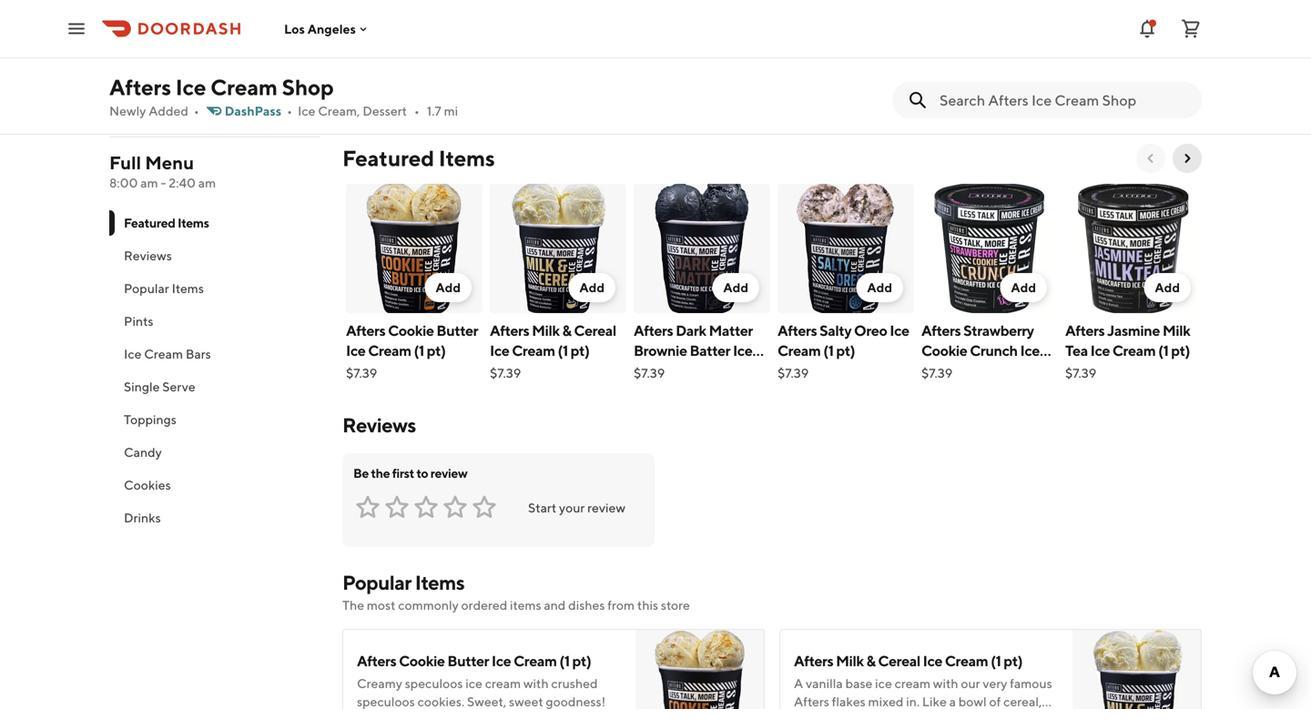 Task type: vqa. For each thing, say whether or not it's contained in the screenshot.
Afters Milk & Cereal Ice Cream (1 pt) $7.39 at the left of the page
yes



Task type: locate. For each thing, give the bounding box(es) containing it.
0 vertical spatial cream,
[[161, 67, 203, 82]]

& for afters milk & cereal ice cream (1 pt) a vanilla base ice cream with our very famous afters flakes mixed in. like a bowl of cereal
[[867, 653, 876, 670]]

cookies.
[[418, 695, 465, 710]]

0 vertical spatial newly
[[109, 41, 146, 56]]

cream up in.
[[895, 676, 931, 691]]

2 vertical spatial cookie
[[399, 653, 445, 670]]

1 vertical spatial cream,
[[318, 103, 360, 118]]

dessert up featured items heading
[[363, 103, 407, 118]]

1 cream from the left
[[485, 676, 521, 691]]

1 vertical spatial mi
[[444, 103, 458, 118]]

crunch
[[970, 342, 1018, 359]]

0 vertical spatial reviews
[[124, 248, 172, 263]]

0 vertical spatial featured items
[[342, 145, 495, 171]]

add button up matter
[[713, 273, 760, 302]]

add up oreo
[[868, 280, 893, 295]]

add up matter
[[724, 280, 749, 295]]

6 $7.39 from the left
[[1066, 366, 1097, 381]]

cream inside the afters strawberry cookie crunch ice cream (1 pt)
[[922, 362, 965, 379]]

popular items the most commonly ordered items and dishes from this store
[[342, 571, 690, 613]]

0 horizontal spatial milk
[[532, 322, 560, 339]]

butter inside "afters cookie butter ice cream (1 pt) $7.39"
[[437, 322, 478, 339]]

1 vertical spatial afters cookie butter ice cream (1 pt) image
[[636, 629, 765, 710]]

full
[[109, 152, 141, 174]]

add up "afters cookie butter ice cream (1 pt) $7.39"
[[436, 280, 461, 295]]

speculoos down creamy
[[357, 695, 415, 710]]

0 vertical spatial dessert
[[205, 67, 250, 82]]

with
[[524, 676, 549, 691], [933, 676, 959, 691]]

at
[[243, 16, 255, 31]]

pt) inside afters milk & cereal ice cream (1 pt) $7.39
[[571, 342, 590, 359]]

0 horizontal spatial afters milk & cereal ice cream (1 pt) image
[[490, 184, 627, 313]]

ice cream bars button
[[109, 338, 321, 371]]

cream, down newly added • 1.7 mi
[[161, 67, 203, 82]]

cookie inside the afters cookie butter ice cream (1 pt) creamy speculoos ice cream with crushed speculoos cookies. sweet, sweet goodness!
[[399, 653, 445, 670]]

cereal for afters milk & cereal ice cream (1 pt) a vanilla base ice cream with our very famous afters flakes mixed in. like a bowl of cereal
[[878, 653, 921, 670]]

0 vertical spatial popular
[[124, 281, 169, 296]]

afters inside afters milk & cereal ice cream (1 pt) $7.39
[[490, 322, 529, 339]]

0 horizontal spatial cream,
[[161, 67, 203, 82]]

0 vertical spatial review
[[431, 466, 468, 481]]

0 horizontal spatial 1.7
[[205, 41, 219, 56]]

6 add button from the left
[[1144, 273, 1191, 302]]

mi up featured items heading
[[444, 103, 458, 118]]

review right to on the left of page
[[431, 466, 468, 481]]

add button up jasmine
[[1144, 273, 1191, 302]]

0 items, open order cart image
[[1181, 18, 1202, 40]]

previous button of carousel image
[[1144, 151, 1159, 166]]

4 $7.39 from the left
[[778, 366, 809, 381]]

featured down ice cream, dessert • 1.7 mi
[[342, 145, 434, 171]]

1 vertical spatial cookie
[[922, 342, 968, 359]]

tea
[[1066, 342, 1088, 359]]

dessert
[[205, 67, 250, 82], [363, 103, 407, 118]]

0 horizontal spatial popular
[[124, 281, 169, 296]]

cereal inside afters milk & cereal ice cream (1 pt) $7.39
[[574, 322, 617, 339]]

add button up afters milk & cereal ice cream (1 pt) $7.39
[[569, 273, 616, 302]]

dashpass •
[[225, 103, 292, 118]]

milk inside afters milk & cereal ice cream (1 pt) a vanilla base ice cream with our very famous afters flakes mixed in. like a bowl of cereal
[[836, 653, 864, 670]]

2:40 inside full menu 8:00 am - 2:40 am
[[169, 175, 196, 190]]

•
[[191, 16, 197, 31], [194, 41, 199, 56], [130, 67, 135, 82], [194, 103, 199, 118], [287, 103, 292, 118], [414, 103, 420, 118]]

1 add from the left
[[436, 280, 461, 295]]

afters inside afters dark matter brownie batter ice cream (1 pt)
[[634, 322, 673, 339]]

add for afters cookie butter ice cream (1 pt)
[[436, 280, 461, 295]]

1 vertical spatial newly
[[109, 103, 146, 118]]

1 vertical spatial popular
[[342, 571, 412, 595]]

1 vertical spatial butter
[[448, 653, 489, 670]]

0 vertical spatial 2:40
[[257, 16, 284, 31]]

cream inside afters salty oreo ice cream (1 pt) $7.39
[[778, 342, 821, 359]]

(1 inside afters salty oreo ice cream (1 pt) $7.39
[[824, 342, 834, 359]]

afters inside "afters cookie butter ice cream (1 pt) $7.39"
[[346, 322, 386, 339]]

afters ice cream shop
[[109, 74, 334, 100]]

reviews up the
[[342, 414, 416, 437]]

0 vertical spatial afters milk & cereal ice cream (1 pt) image
[[490, 184, 627, 313]]

am
[[141, 175, 158, 190], [198, 175, 216, 190]]

1.7 up featured items heading
[[427, 103, 442, 118]]

added down "$$ • ice cream, dessert"
[[149, 103, 188, 118]]

1 horizontal spatial cream,
[[318, 103, 360, 118]]

open now
[[126, 16, 186, 31]]

4 add button from the left
[[857, 273, 904, 302]]

2:40 right at
[[257, 16, 284, 31]]

ice inside the afters strawberry cookie crunch ice cream (1 pt)
[[1021, 342, 1040, 359]]

cream,
[[161, 67, 203, 82], [318, 103, 360, 118]]

1 horizontal spatial popular
[[342, 571, 412, 595]]

ice up sweet,
[[466, 676, 483, 691]]

afters
[[109, 74, 171, 100], [346, 322, 386, 339], [490, 322, 529, 339], [634, 322, 673, 339], [778, 322, 817, 339], [922, 322, 961, 339], [1066, 322, 1105, 339], [357, 653, 396, 670], [794, 653, 834, 670], [794, 695, 830, 710]]

2 with from the left
[[933, 676, 959, 691]]

0 horizontal spatial cream
[[485, 676, 521, 691]]

1 horizontal spatial mi
[[444, 103, 458, 118]]

added for •
[[149, 103, 188, 118]]

2 ice from the left
[[876, 676, 892, 691]]

0 vertical spatial featured
[[342, 145, 434, 171]]

add button for afters milk & cereal ice cream (1 pt)
[[569, 273, 616, 302]]

popular up pints
[[124, 281, 169, 296]]

afters for afters strawberry cookie crunch ice cream (1 pt)
[[922, 322, 961, 339]]

menu
[[145, 152, 194, 174]]

1 horizontal spatial review
[[588, 501, 626, 516]]

am right -
[[198, 175, 216, 190]]

1 horizontal spatial afters cookie butter ice cream (1 pt) image
[[636, 629, 765, 710]]

• up "$$ • ice cream, dessert"
[[194, 41, 199, 56]]

1 vertical spatial &
[[867, 653, 876, 670]]

pt)
[[427, 342, 446, 359], [571, 342, 590, 359], [837, 342, 855, 359], [1172, 342, 1191, 359], [693, 362, 712, 379], [980, 362, 999, 379], [573, 653, 591, 670], [1004, 653, 1023, 670]]

1 vertical spatial 1.7
[[427, 103, 442, 118]]

ice cream bars
[[124, 347, 211, 362]]

afters cookie butter ice cream (1 pt) image down featured items heading
[[346, 184, 483, 313]]

afters for afters salty oreo ice cream (1 pt) $7.39
[[778, 322, 817, 339]]

add for afters dark matter brownie batter ice cream (1 pt)
[[724, 280, 749, 295]]

popular items button
[[109, 272, 321, 305]]

more
[[212, 99, 243, 114]]

items inside button
[[172, 281, 204, 296]]

1 horizontal spatial am
[[198, 175, 216, 190]]

our
[[961, 676, 981, 691]]

0 vertical spatial mi
[[222, 41, 236, 56]]

open menu image
[[66, 18, 87, 40]]

popular inside button
[[124, 281, 169, 296]]

ice up mixed
[[876, 676, 892, 691]]

1 horizontal spatial 2:40
[[257, 16, 284, 31]]

0 horizontal spatial 2:40
[[169, 175, 196, 190]]

cream inside button
[[144, 347, 183, 362]]

1 with from the left
[[524, 676, 549, 691]]

afters cookie butter ice cream (1 pt) image down store
[[636, 629, 765, 710]]

speculoos
[[405, 676, 463, 691], [357, 695, 415, 710]]

dessert up more
[[205, 67, 250, 82]]

2:40 right -
[[169, 175, 196, 190]]

popular inside the popular items the most commonly ordered items and dishes from this store
[[342, 571, 412, 595]]

afters inside afters jasmine milk tea ice cream (1 pt) $7.39
[[1066, 322, 1105, 339]]

ice inside afters milk & cereal ice cream (1 pt) $7.39
[[490, 342, 510, 359]]

afters cookie butter ice cream (1 pt) $7.39
[[346, 322, 478, 381]]

1 vertical spatial cereal
[[878, 653, 921, 670]]

1 horizontal spatial &
[[867, 653, 876, 670]]

afters inside the afters cookie butter ice cream (1 pt) creamy speculoos ice cream with crushed speculoos cookies. sweet, sweet goodness!
[[357, 653, 396, 670]]

5 add button from the left
[[1001, 273, 1048, 302]]

0 vertical spatial cookie
[[388, 322, 434, 339]]

afters inside the afters strawberry cookie crunch ice cream (1 pt)
[[922, 322, 961, 339]]

with up sweet
[[524, 676, 549, 691]]

mi
[[222, 41, 236, 56], [444, 103, 458, 118]]

afters strawberry cookie crunch ice cream (1 pt) image
[[922, 184, 1058, 313]]

1 horizontal spatial ice
[[876, 676, 892, 691]]

afters milk & cereal ice cream (1 pt) image
[[490, 184, 627, 313], [1073, 629, 1202, 710]]

items inside heading
[[439, 145, 495, 171]]

reviews up popular items
[[124, 248, 172, 263]]

(1
[[414, 342, 424, 359], [558, 342, 568, 359], [824, 342, 834, 359], [1159, 342, 1169, 359], [680, 362, 690, 379], [968, 362, 978, 379], [560, 653, 570, 670], [991, 653, 1002, 670]]

& inside afters milk & cereal ice cream (1 pt) a vanilla base ice cream with our very famous afters flakes mixed in. like a bowl of cereal
[[867, 653, 876, 670]]

items inside the popular items the most commonly ordered items and dishes from this store
[[415, 571, 465, 595]]

(1 inside afters dark matter brownie batter ice cream (1 pt)
[[680, 362, 690, 379]]

afters salty oreo ice cream (1 pt) $7.39
[[778, 322, 910, 381]]

(1 inside afters milk & cereal ice cream (1 pt) a vanilla base ice cream with our very famous afters flakes mixed in. like a bowl of cereal
[[991, 653, 1002, 670]]

afters inside afters salty oreo ice cream (1 pt) $7.39
[[778, 322, 817, 339]]

0 horizontal spatial with
[[524, 676, 549, 691]]

cookie
[[388, 322, 434, 339], [922, 342, 968, 359], [399, 653, 445, 670]]

newly down $$
[[109, 103, 146, 118]]

newly
[[109, 41, 146, 56], [109, 103, 146, 118]]

milk inside afters milk & cereal ice cream (1 pt) $7.39
[[532, 322, 560, 339]]

1 added from the top
[[149, 41, 188, 56]]

1 newly from the top
[[109, 41, 146, 56]]

single serve button
[[109, 371, 321, 404]]

1 $7.39 from the left
[[346, 366, 377, 381]]

0 vertical spatial added
[[149, 41, 188, 56]]

afters cookie butter ice cream (1 pt) image
[[346, 184, 483, 313], [636, 629, 765, 710]]

0 horizontal spatial cereal
[[574, 322, 617, 339]]

1 vertical spatial review
[[588, 501, 626, 516]]

2 horizontal spatial milk
[[1163, 322, 1191, 339]]

1 add button from the left
[[425, 273, 472, 302]]

added for 1.7 mi
[[149, 41, 188, 56]]

with up "a"
[[933, 676, 959, 691]]

reviews inside 'button'
[[124, 248, 172, 263]]

add button for afters cookie butter ice cream (1 pt)
[[425, 273, 472, 302]]

6 add from the left
[[1155, 280, 1181, 295]]

speculoos up cookies.
[[405, 676, 463, 691]]

1 vertical spatial afters milk & cereal ice cream (1 pt) image
[[1073, 629, 1202, 710]]

next button of carousel image
[[1181, 151, 1195, 166]]

featured items down ice cream, dessert • 1.7 mi
[[342, 145, 495, 171]]

0 vertical spatial butter
[[437, 322, 478, 339]]

cream, down 'shop'
[[318, 103, 360, 118]]

1 horizontal spatial with
[[933, 676, 959, 691]]

& inside afters milk & cereal ice cream (1 pt) $7.39
[[562, 322, 572, 339]]

cream
[[211, 74, 278, 100], [368, 342, 411, 359], [512, 342, 555, 359], [778, 342, 821, 359], [1113, 342, 1156, 359], [144, 347, 183, 362], [634, 362, 677, 379], [922, 362, 965, 379], [514, 653, 557, 670], [945, 653, 989, 670]]

add button for afters jasmine milk tea ice cream (1 pt)
[[1144, 273, 1191, 302]]

add button for afters salty oreo ice cream (1 pt)
[[857, 273, 904, 302]]

butter for afters cookie butter ice cream (1 pt) $7.39
[[437, 322, 478, 339]]

0 horizontal spatial mi
[[222, 41, 236, 56]]

popular up 'most'
[[342, 571, 412, 595]]

cookie inside "afters cookie butter ice cream (1 pt) $7.39"
[[388, 322, 434, 339]]

1.7
[[205, 41, 219, 56], [427, 103, 442, 118]]

2 $7.39 from the left
[[490, 366, 521, 381]]

0 horizontal spatial &
[[562, 322, 572, 339]]

newly up $$
[[109, 41, 146, 56]]

review right your
[[588, 501, 626, 516]]

afters for afters ice cream shop
[[109, 74, 171, 100]]

milk
[[532, 322, 560, 339], [1163, 322, 1191, 339], [836, 653, 864, 670]]

1 vertical spatial featured
[[124, 215, 175, 230]]

2 add button from the left
[[569, 273, 616, 302]]

2 added from the top
[[149, 103, 188, 118]]

1 horizontal spatial featured
[[342, 145, 434, 171]]

cream inside the afters cookie butter ice cream (1 pt) creamy speculoos ice cream with crushed speculoos cookies. sweet, sweet goodness!
[[514, 653, 557, 670]]

cereal for afters milk & cereal ice cream (1 pt) $7.39
[[574, 322, 617, 339]]

1 horizontal spatial reviews
[[342, 414, 416, 437]]

0 horizontal spatial reviews
[[124, 248, 172, 263]]

newly for newly added • 1.7 mi
[[109, 41, 146, 56]]

cream inside afters jasmine milk tea ice cream (1 pt) $7.39
[[1113, 342, 1156, 359]]

$$ • ice cream, dessert
[[109, 67, 250, 82]]

cream inside afters milk & cereal ice cream (1 pt) a vanilla base ice cream with our very famous afters flakes mixed in. like a bowl of cereal
[[895, 676, 931, 691]]

2 newly from the top
[[109, 103, 146, 118]]

add button up strawberry
[[1001, 273, 1048, 302]]

1 horizontal spatial cereal
[[878, 653, 921, 670]]

add
[[436, 280, 461, 295], [580, 280, 605, 295], [724, 280, 749, 295], [868, 280, 893, 295], [1011, 280, 1037, 295], [1155, 280, 1181, 295]]

afters dark matter brownie batter ice cream (1 pt) image
[[634, 184, 771, 313]]

mi down closes
[[222, 41, 236, 56]]

reviews button
[[109, 240, 321, 272]]

&
[[562, 322, 572, 339], [867, 653, 876, 670]]

added
[[149, 41, 188, 56], [149, 103, 188, 118]]

vanilla
[[806, 676, 843, 691]]

ordered
[[461, 598, 508, 613]]

ice inside button
[[124, 347, 142, 362]]

-
[[161, 175, 166, 190]]

3 add button from the left
[[713, 273, 760, 302]]

1 vertical spatial added
[[149, 103, 188, 118]]

0 horizontal spatial ice
[[466, 676, 483, 691]]

like
[[923, 695, 947, 710]]

pt) inside afters milk & cereal ice cream (1 pt) a vanilla base ice cream with our very famous afters flakes mixed in. like a bowl of cereal
[[1004, 653, 1023, 670]]

1 ice from the left
[[466, 676, 483, 691]]

1.7 down closes
[[205, 41, 219, 56]]

cream inside "afters cookie butter ice cream (1 pt) $7.39"
[[368, 342, 411, 359]]

0 horizontal spatial featured items
[[124, 215, 209, 230]]

$7.39
[[346, 366, 377, 381], [490, 366, 521, 381], [634, 366, 665, 381], [778, 366, 809, 381], [922, 366, 953, 381], [1066, 366, 1097, 381]]

reviews
[[124, 248, 172, 263], [342, 414, 416, 437]]

0 vertical spatial cereal
[[574, 322, 617, 339]]

5 add from the left
[[1011, 280, 1037, 295]]

full menu 8:00 am - 2:40 am
[[109, 152, 216, 190]]

cream
[[485, 676, 521, 691], [895, 676, 931, 691]]

2 cream from the left
[[895, 676, 931, 691]]

afters for afters milk & cereal ice cream (1 pt) a vanilla base ice cream with our very famous afters flakes mixed in. like a bowl of cereal
[[794, 653, 834, 670]]

dishes
[[569, 598, 605, 613]]

3 add from the left
[[724, 280, 749, 295]]

am left -
[[141, 175, 158, 190]]

featured
[[342, 145, 434, 171], [124, 215, 175, 230]]

mixed
[[869, 695, 904, 710]]

• right $$
[[130, 67, 135, 82]]

add button up "afters cookie butter ice cream (1 pt) $7.39"
[[425, 273, 472, 302]]

1 vertical spatial 2:40
[[169, 175, 196, 190]]

add up strawberry
[[1011, 280, 1037, 295]]

0 horizontal spatial am
[[141, 175, 158, 190]]

1 horizontal spatial dessert
[[363, 103, 407, 118]]

cream up sweet,
[[485, 676, 521, 691]]

1 vertical spatial featured items
[[124, 215, 209, 230]]

featured items down -
[[124, 215, 209, 230]]

4 add from the left
[[868, 280, 893, 295]]

reviews link
[[342, 414, 416, 437]]

0 horizontal spatial dessert
[[205, 67, 250, 82]]

salty
[[820, 322, 852, 339]]

items
[[439, 145, 495, 171], [178, 215, 209, 230], [172, 281, 204, 296], [415, 571, 465, 595]]

add button up oreo
[[857, 273, 904, 302]]

milk for afters milk & cereal ice cream (1 pt) a vanilla base ice cream with our very famous afters flakes mixed in. like a bowl of cereal
[[836, 653, 864, 670]]

2 add from the left
[[580, 280, 605, 295]]

ice inside afters jasmine milk tea ice cream (1 pt) $7.39
[[1091, 342, 1110, 359]]

0 vertical spatial &
[[562, 322, 572, 339]]

1 horizontal spatial cream
[[895, 676, 931, 691]]

featured down -
[[124, 215, 175, 230]]

popular
[[124, 281, 169, 296], [342, 571, 412, 595]]

add up afters milk & cereal ice cream (1 pt) $7.39
[[580, 280, 605, 295]]

(1 inside afters milk & cereal ice cream (1 pt) $7.39
[[558, 342, 568, 359]]

matter
[[709, 322, 753, 339]]

• left more
[[194, 103, 199, 118]]

to
[[417, 466, 428, 481]]

1 horizontal spatial milk
[[836, 653, 864, 670]]

1 vertical spatial dessert
[[363, 103, 407, 118]]

newly for newly added •
[[109, 103, 146, 118]]

butter inside the afters cookie butter ice cream (1 pt) creamy speculoos ice cream with crushed speculoos cookies. sweet, sweet goodness!
[[448, 653, 489, 670]]

0 vertical spatial afters cookie butter ice cream (1 pt) image
[[346, 184, 483, 313]]

ice inside afters dark matter brownie batter ice cream (1 pt)
[[733, 342, 753, 359]]

the
[[342, 598, 364, 613]]

cereal inside afters milk & cereal ice cream (1 pt) a vanilla base ice cream with our very famous afters flakes mixed in. like a bowl of cereal
[[878, 653, 921, 670]]

add up jasmine
[[1155, 280, 1181, 295]]

add button
[[425, 273, 472, 302], [569, 273, 616, 302], [713, 273, 760, 302], [857, 273, 904, 302], [1001, 273, 1048, 302], [1144, 273, 1191, 302]]

0 horizontal spatial afters cookie butter ice cream (1 pt) image
[[346, 184, 483, 313]]

added down now
[[149, 41, 188, 56]]



Task type: describe. For each thing, give the bounding box(es) containing it.
3 $7.39 from the left
[[634, 366, 665, 381]]

a
[[794, 676, 804, 691]]

(1 inside afters jasmine milk tea ice cream (1 pt) $7.39
[[1159, 342, 1169, 359]]

cookie inside the afters strawberry cookie crunch ice cream (1 pt)
[[922, 342, 968, 359]]

1 horizontal spatial 1.7
[[427, 103, 442, 118]]

afters jasmine milk tea ice cream (1 pt) $7.39
[[1066, 322, 1191, 381]]

cream inside afters milk & cereal ice cream (1 pt) $7.39
[[512, 342, 555, 359]]

cream inside the afters cookie butter ice cream (1 pt) creamy speculoos ice cream with crushed speculoos cookies. sweet, sweet goodness!
[[485, 676, 521, 691]]

the
[[371, 466, 390, 481]]

afters strawberry cookie crunch ice cream (1 pt)
[[922, 322, 1040, 379]]

toppings button
[[109, 404, 321, 436]]

afters salty oreo ice cream (1 pt) image
[[778, 184, 915, 313]]

pints
[[124, 314, 153, 329]]

afters milk & cereal ice cream (1 pt) $7.39
[[490, 322, 617, 381]]

ice inside afters milk & cereal ice cream (1 pt) a vanilla base ice cream with our very famous afters flakes mixed in. like a bowl of cereal
[[923, 653, 943, 670]]

featured inside heading
[[342, 145, 434, 171]]

now
[[161, 16, 186, 31]]

milk inside afters jasmine milk tea ice cream (1 pt) $7.39
[[1163, 322, 1191, 339]]

pt) inside the afters cookie butter ice cream (1 pt) creamy speculoos ice cream with crushed speculoos cookies. sweet, sweet goodness!
[[573, 653, 591, 670]]

of
[[990, 695, 1001, 710]]

very
[[983, 676, 1008, 691]]

single
[[124, 379, 160, 394]]

notification bell image
[[1137, 18, 1159, 40]]

$$
[[109, 67, 124, 82]]

first
[[392, 466, 414, 481]]

• down 'shop'
[[287, 103, 292, 118]]

(1 inside "afters cookie butter ice cream (1 pt) $7.39"
[[414, 342, 424, 359]]

with inside the afters cookie butter ice cream (1 pt) creamy speculoos ice cream with crushed speculoos cookies. sweet, sweet goodness!
[[524, 676, 549, 691]]

this
[[638, 598, 659, 613]]

add button for afters strawberry cookie crunch ice cream (1 pt)
[[1001, 273, 1048, 302]]

• up featured items heading
[[414, 103, 420, 118]]

ice inside the afters cookie butter ice cream (1 pt) creamy speculoos ice cream with crushed speculoos cookies. sweet, sweet goodness!
[[466, 676, 483, 691]]

1 vertical spatial reviews
[[342, 414, 416, 437]]

afters for afters dark matter brownie batter ice cream (1 pt)
[[634, 322, 673, 339]]

in.
[[907, 695, 920, 710]]

0 vertical spatial 1.7
[[205, 41, 219, 56]]

los
[[284, 21, 305, 36]]

am
[[287, 16, 308, 31]]

ice cream, dessert • 1.7 mi
[[298, 103, 458, 118]]

batter
[[690, 342, 731, 359]]

$7.39 inside afters jasmine milk tea ice cream (1 pt) $7.39
[[1066, 366, 1097, 381]]

store
[[661, 598, 690, 613]]

flakes
[[832, 695, 866, 710]]

• right now
[[191, 16, 197, 31]]

bars
[[186, 347, 211, 362]]

sweet
[[509, 695, 544, 710]]

ice inside afters salty oreo ice cream (1 pt) $7.39
[[890, 322, 910, 339]]

see
[[187, 99, 209, 114]]

popular items
[[124, 281, 204, 296]]

afters for afters milk & cereal ice cream (1 pt) $7.39
[[490, 322, 529, 339]]

$7.39 inside afters salty oreo ice cream (1 pt) $7.39
[[778, 366, 809, 381]]

ice inside afters milk & cereal ice cream (1 pt) a vanilla base ice cream with our very famous afters flakes mixed in. like a bowl of cereal
[[876, 676, 892, 691]]

pt) inside afters jasmine milk tea ice cream (1 pt) $7.39
[[1172, 342, 1191, 359]]

ice inside the afters cookie butter ice cream (1 pt) creamy speculoos ice cream with crushed speculoos cookies. sweet, sweet goodness!
[[492, 653, 511, 670]]

single serve
[[124, 379, 196, 394]]

oreo
[[854, 322, 888, 339]]

see more
[[187, 99, 243, 114]]

featured items heading
[[342, 144, 495, 173]]

1 vertical spatial speculoos
[[357, 695, 415, 710]]

1 horizontal spatial featured items
[[342, 145, 495, 171]]

add for afters milk & cereal ice cream (1 pt)
[[580, 280, 605, 295]]

1 am from the left
[[141, 175, 158, 190]]

drinks
[[124, 511, 161, 526]]

0 horizontal spatial review
[[431, 466, 468, 481]]

0 vertical spatial speculoos
[[405, 676, 463, 691]]

los angeles
[[284, 21, 356, 36]]

$7.39 inside "afters cookie butter ice cream (1 pt) $7.39"
[[346, 366, 377, 381]]

add for afters salty oreo ice cream (1 pt)
[[868, 280, 893, 295]]

cream inside afters dark matter brownie batter ice cream (1 pt)
[[634, 362, 677, 379]]

add for afters strawberry cookie crunch ice cream (1 pt)
[[1011, 280, 1037, 295]]

add button for afters dark matter brownie batter ice cream (1 pt)
[[713, 273, 760, 302]]

pt) inside afters dark matter brownie batter ice cream (1 pt)
[[693, 362, 712, 379]]

cookie for afters cookie butter ice cream (1 pt) creamy speculoos ice cream with crushed speculoos cookies. sweet, sweet goodness!
[[399, 653, 445, 670]]

pt) inside the afters strawberry cookie crunch ice cream (1 pt)
[[980, 362, 999, 379]]

(1 inside the afters strawberry cookie crunch ice cream (1 pt)
[[968, 362, 978, 379]]

and
[[544, 598, 566, 613]]

with inside afters milk & cereal ice cream (1 pt) a vanilla base ice cream with our very famous afters flakes mixed in. like a bowl of cereal
[[933, 676, 959, 691]]

popular for popular items the most commonly ordered items and dishes from this store
[[342, 571, 412, 595]]

afters for afters cookie butter ice cream (1 pt) creamy speculoos ice cream with crushed speculoos cookies. sweet, sweet goodness!
[[357, 653, 396, 670]]

newly added • 1.7 mi
[[109, 41, 236, 56]]

5 $7.39 from the left
[[922, 366, 953, 381]]

ice inside "afters cookie butter ice cream (1 pt) $7.39"
[[346, 342, 366, 359]]

dark
[[676, 322, 707, 339]]

brownie
[[634, 342, 687, 359]]

from
[[608, 598, 635, 613]]

open
[[126, 16, 159, 31]]

creamy
[[357, 676, 403, 691]]

pt) inside afters salty oreo ice cream (1 pt) $7.39
[[837, 342, 855, 359]]

cookie for afters cookie butter ice cream (1 pt) $7.39
[[388, 322, 434, 339]]

be
[[353, 466, 369, 481]]

1 horizontal spatial afters milk & cereal ice cream (1 pt) image
[[1073, 629, 1202, 710]]

strawberry
[[964, 322, 1034, 339]]

afters jasmine milk tea ice cream (1 pt) image
[[1066, 184, 1202, 313]]

butter for afters cookie butter ice cream (1 pt) creamy speculoos ice cream with crushed speculoos cookies. sweet, sweet goodness!
[[448, 653, 489, 670]]

a
[[950, 695, 956, 710]]

afters dark matter brownie batter ice cream (1 pt)
[[634, 322, 753, 379]]

start
[[528, 501, 557, 516]]

0 horizontal spatial featured
[[124, 215, 175, 230]]

toppings
[[124, 412, 177, 427]]

popular for popular items
[[124, 281, 169, 296]]

items
[[510, 598, 542, 613]]

cookies button
[[109, 469, 321, 502]]

crushed
[[551, 676, 598, 691]]

cookies
[[124, 478, 171, 493]]

candy
[[124, 445, 162, 460]]

dashpass
[[225, 103, 282, 118]]

closes
[[202, 16, 241, 31]]

candy button
[[109, 436, 321, 469]]

cream inside afters milk & cereal ice cream (1 pt) a vanilla base ice cream with our very famous afters flakes mixed in. like a bowl of cereal
[[945, 653, 989, 670]]

afters milk & cereal ice cream (1 pt) a vanilla base ice cream with our very famous afters flakes mixed in. like a bowl of cereal
[[794, 653, 1053, 710]]

2 am from the left
[[198, 175, 216, 190]]

afters cookie butter ice cream (1 pt) creamy speculoos ice cream with crushed speculoos cookies. sweet, sweet goodness!
[[357, 653, 606, 710]]

afters for afters cookie butter ice cream (1 pt) $7.39
[[346, 322, 386, 339]]

pt) inside "afters cookie butter ice cream (1 pt) $7.39"
[[427, 342, 446, 359]]

Item Search search field
[[940, 90, 1188, 110]]

add for afters jasmine milk tea ice cream (1 pt)
[[1155, 280, 1181, 295]]

los angeles button
[[284, 21, 371, 36]]

$7.39 inside afters milk & cereal ice cream (1 pt) $7.39
[[490, 366, 521, 381]]

famous
[[1010, 676, 1053, 691]]

jasmine
[[1108, 322, 1160, 339]]

shop
[[282, 74, 334, 100]]

bowl
[[959, 695, 987, 710]]

serve
[[162, 379, 196, 394]]

8:00
[[109, 175, 138, 190]]

afters for afters jasmine milk tea ice cream (1 pt) $7.39
[[1066, 322, 1105, 339]]

angeles
[[308, 21, 356, 36]]

base
[[846, 676, 873, 691]]

sweet,
[[467, 695, 507, 710]]

see more button
[[110, 92, 320, 121]]

be the first to review
[[353, 466, 468, 481]]

• closes at 2:40 am
[[191, 16, 308, 31]]

pints button
[[109, 305, 321, 338]]

& for afters milk & cereal ice cream (1 pt) $7.39
[[562, 322, 572, 339]]

(1 inside the afters cookie butter ice cream (1 pt) creamy speculoos ice cream with crushed speculoos cookies. sweet, sweet goodness!
[[560, 653, 570, 670]]

milk for afters milk & cereal ice cream (1 pt) $7.39
[[532, 322, 560, 339]]

newly added •
[[109, 103, 199, 118]]

most
[[367, 598, 396, 613]]

goodness!
[[546, 695, 606, 710]]



